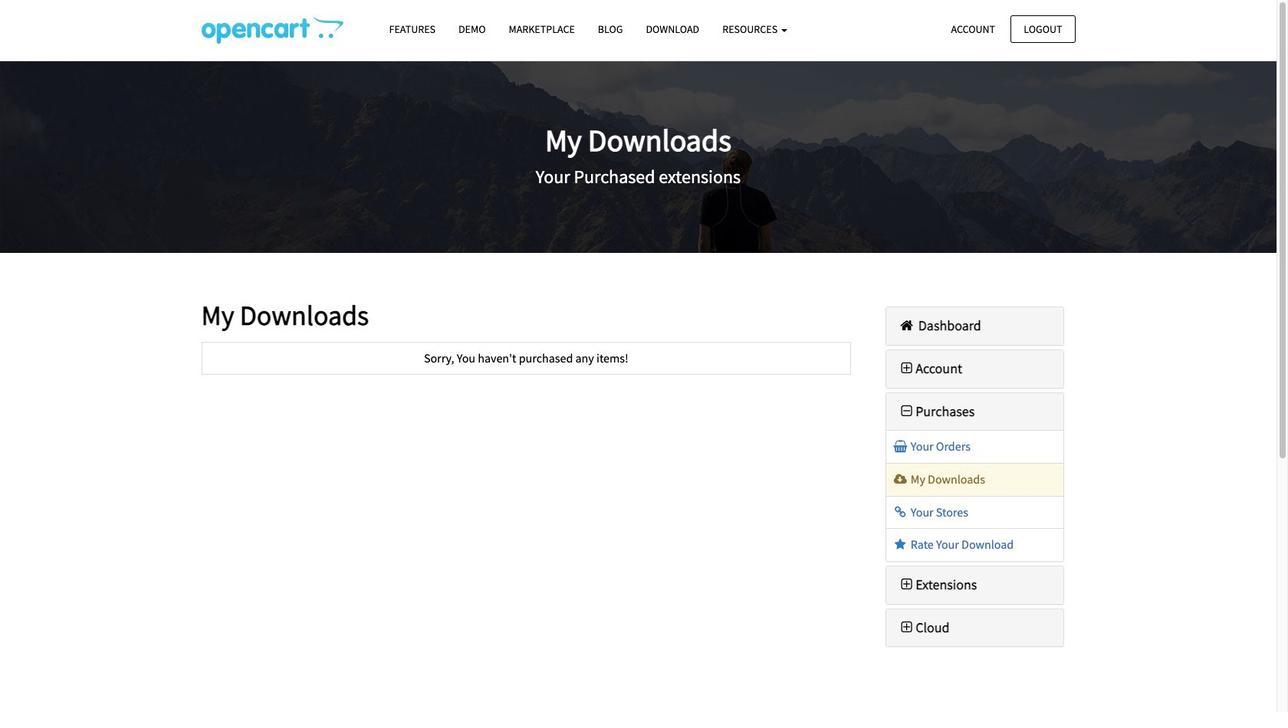 Task type: vqa. For each thing, say whether or not it's contained in the screenshot.
the SEO HERO LTD LINK
no



Task type: describe. For each thing, give the bounding box(es) containing it.
minus square o image
[[898, 405, 916, 418]]

shopping basket image
[[893, 440, 908, 453]]

home image
[[898, 319, 916, 333]]

3 plus square o image from the top
[[898, 621, 916, 635]]

2 plus square o image from the top
[[898, 578, 916, 592]]



Task type: locate. For each thing, give the bounding box(es) containing it.
link image
[[893, 506, 908, 518]]

plus square o image
[[898, 362, 916, 376], [898, 578, 916, 592], [898, 621, 916, 635]]

2 vertical spatial plus square o image
[[898, 621, 916, 635]]

cloud download image
[[893, 473, 908, 485]]

1 vertical spatial plus square o image
[[898, 578, 916, 592]]

0 vertical spatial plus square o image
[[898, 362, 916, 376]]

star image
[[893, 538, 908, 551]]

1 plus square o image from the top
[[898, 362, 916, 376]]

opencart - downloads image
[[201, 16, 343, 44]]



